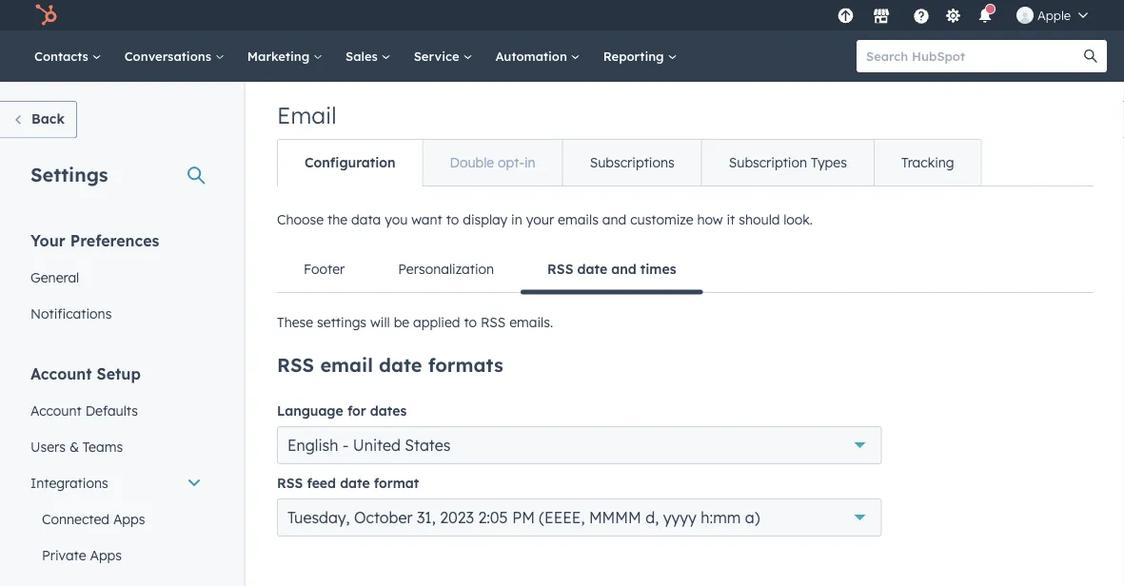 Task type: locate. For each thing, give the bounding box(es) containing it.
0 vertical spatial and
[[602, 211, 627, 228]]

data
[[351, 211, 381, 228]]

2 navigation from the top
[[277, 247, 1094, 295]]

a)
[[745, 508, 760, 527]]

help image
[[913, 9, 930, 26]]

tracking link
[[874, 140, 981, 186]]

account
[[30, 364, 92, 383], [30, 402, 82, 419]]

in inside navigation
[[525, 154, 536, 171]]

marketing link
[[236, 30, 334, 82]]

back
[[31, 110, 65, 127]]

navigation down customize
[[277, 247, 1094, 295]]

footer
[[304, 261, 345, 278]]

0 horizontal spatial date
[[340, 475, 370, 492]]

bob builder image
[[1017, 7, 1034, 24]]

your
[[30, 231, 66, 250]]

date right feed
[[340, 475, 370, 492]]

contacts
[[34, 48, 92, 64]]

reporting link
[[592, 30, 689, 82]]

configuration link
[[278, 140, 422, 186]]

in up your
[[525, 154, 536, 171]]

these
[[277, 314, 313, 331]]

1 vertical spatial navigation
[[277, 247, 1094, 295]]

yyyy
[[663, 508, 697, 527]]

1 horizontal spatial to
[[464, 314, 477, 331]]

0 horizontal spatial to
[[446, 211, 459, 228]]

reporting
[[603, 48, 668, 64]]

states
[[405, 436, 451, 455]]

to right want
[[446, 211, 459, 228]]

notifications button
[[969, 0, 1001, 30]]

Search HubSpot search field
[[857, 40, 1090, 72]]

service
[[414, 48, 463, 64]]

integrations button
[[19, 465, 213, 501]]

emails.
[[509, 314, 553, 331]]

1 navigation from the top
[[277, 139, 982, 187]]

how
[[697, 211, 723, 228]]

apps for private apps
[[90, 547, 122, 564]]

apps down integrations button
[[113, 511, 145, 527]]

be
[[394, 314, 410, 331]]

31,
[[417, 508, 436, 527]]

date inside navigation
[[577, 261, 607, 278]]

to for want
[[446, 211, 459, 228]]

format
[[374, 475, 419, 492]]

0 vertical spatial to
[[446, 211, 459, 228]]

navigation
[[277, 139, 982, 187], [277, 247, 1094, 295]]

double
[[450, 154, 494, 171]]

1 account from the top
[[30, 364, 92, 383]]

for
[[347, 403, 366, 419]]

choose the data you want to display in your emails and customize how it should look.
[[277, 211, 813, 228]]

connected apps
[[42, 511, 145, 527]]

and
[[602, 211, 627, 228], [611, 261, 637, 278]]

navigation containing footer
[[277, 247, 1094, 295]]

october
[[354, 508, 413, 527]]

private apps
[[42, 547, 122, 564]]

navigation containing configuration
[[277, 139, 982, 187]]

apps
[[113, 511, 145, 527], [90, 547, 122, 564]]

account up account defaults
[[30, 364, 92, 383]]

1 vertical spatial account
[[30, 402, 82, 419]]

0 vertical spatial in
[[525, 154, 536, 171]]

date down be
[[379, 353, 422, 377]]

and left times at the right of page
[[611, 261, 637, 278]]

1 vertical spatial in
[[511, 211, 522, 228]]

upgrade link
[[834, 5, 858, 25]]

in left your
[[511, 211, 522, 228]]

2 horizontal spatial date
[[577, 261, 607, 278]]

customize
[[630, 211, 694, 228]]

united
[[353, 436, 401, 455]]

integrations
[[30, 475, 108, 491]]

0 vertical spatial date
[[577, 261, 607, 278]]

date down emails
[[577, 261, 607, 278]]

account defaults link
[[19, 393, 213, 429]]

english
[[288, 436, 338, 455]]

configuration
[[305, 154, 396, 171]]

settings link
[[942, 5, 965, 25]]

2 vertical spatial date
[[340, 475, 370, 492]]

the
[[328, 211, 348, 228]]

settings
[[30, 162, 108, 186]]

hubspot link
[[23, 4, 71, 27]]

setup
[[97, 364, 141, 383]]

subscription types link
[[701, 140, 874, 186]]

automation link
[[484, 30, 592, 82]]

service link
[[402, 30, 484, 82]]

conversations
[[124, 48, 215, 64]]

it
[[727, 211, 735, 228]]

0 vertical spatial navigation
[[277, 139, 982, 187]]

1 horizontal spatial in
[[525, 154, 536, 171]]

navigation up customize
[[277, 139, 982, 187]]

settings image
[[945, 8, 962, 25]]

rss left feed
[[277, 475, 303, 492]]

rss down the these
[[277, 353, 314, 377]]

apps down connected apps link
[[90, 547, 122, 564]]

1 vertical spatial date
[[379, 353, 422, 377]]

tuesday, october 31, 2023 2:05 pm (eeee, mmmm d, yyyy h:mm a) button
[[277, 499, 882, 537]]

you
[[385, 211, 408, 228]]

apple menu
[[832, 0, 1101, 30]]

to right applied
[[464, 314, 477, 331]]

applied
[[413, 314, 460, 331]]

marketing
[[247, 48, 313, 64]]

0 vertical spatial account
[[30, 364, 92, 383]]

0 vertical spatial apps
[[113, 511, 145, 527]]

and right emails
[[602, 211, 627, 228]]

connected
[[42, 511, 109, 527]]

display
[[463, 211, 508, 228]]

2 account from the top
[[30, 402, 82, 419]]

1 vertical spatial to
[[464, 314, 477, 331]]

account up the users
[[30, 402, 82, 419]]

search button
[[1075, 40, 1107, 72]]

rss down choose the data you want to display in your emails and customize how it should look.
[[548, 261, 574, 278]]

tuesday, october 31, 2023 2:05 pm (eeee, mmmm d, yyyy h:mm a)
[[288, 508, 760, 527]]

personalization
[[398, 261, 494, 278]]

1 vertical spatial and
[[611, 261, 637, 278]]

1 vertical spatial apps
[[90, 547, 122, 564]]

tracking
[[901, 154, 955, 171]]

1 horizontal spatial date
[[379, 353, 422, 377]]

connected apps link
[[19, 501, 213, 537]]

users
[[30, 438, 66, 455]]

in
[[525, 154, 536, 171], [511, 211, 522, 228]]

rss for rss date and times
[[548, 261, 574, 278]]

date
[[577, 261, 607, 278], [379, 353, 422, 377], [340, 475, 370, 492]]

-
[[343, 436, 349, 455]]



Task type: vqa. For each thing, say whether or not it's contained in the screenshot.
Account Setup Account
yes



Task type: describe. For each thing, give the bounding box(es) containing it.
account for account setup
[[30, 364, 92, 383]]

&
[[69, 438, 79, 455]]

will
[[370, 314, 390, 331]]

apple button
[[1005, 0, 1100, 30]]

email
[[277, 101, 337, 129]]

choose
[[277, 211, 324, 228]]

these settings will be applied to rss emails.
[[277, 314, 553, 331]]

sales
[[346, 48, 381, 64]]

rss email date formats
[[277, 353, 503, 377]]

types
[[811, 154, 847, 171]]

account setup element
[[19, 363, 213, 586]]

mmmm
[[589, 508, 641, 527]]

settings
[[317, 314, 367, 331]]

your preferences element
[[19, 230, 213, 332]]

times
[[641, 261, 676, 278]]

navigation for email
[[277, 139, 982, 187]]

preferences
[[70, 231, 159, 250]]

email
[[320, 353, 373, 377]]

conversations link
[[113, 30, 236, 82]]

account setup
[[30, 364, 141, 383]]

footer link
[[277, 247, 372, 292]]

marketplaces image
[[873, 9, 890, 26]]

emails
[[558, 211, 599, 228]]

back link
[[0, 101, 77, 139]]

teams
[[83, 438, 123, 455]]

date for rss feed date format
[[340, 475, 370, 492]]

navigation for choose the data you want to display in your emails and customize how it should look.
[[277, 247, 1094, 295]]

general link
[[19, 259, 213, 296]]

automation
[[495, 48, 571, 64]]

personalization link
[[372, 247, 521, 292]]

rss date and times link
[[521, 247, 703, 295]]

should
[[739, 211, 780, 228]]

subscriptions link
[[562, 140, 701, 186]]

language for dates
[[277, 403, 407, 419]]

and inside navigation
[[611, 261, 637, 278]]

date for rss email date formats
[[379, 353, 422, 377]]

tuesday,
[[288, 508, 350, 527]]

feed
[[307, 475, 336, 492]]

language
[[277, 403, 343, 419]]

(eeee,
[[539, 508, 585, 527]]

upgrade image
[[837, 8, 854, 25]]

rss left emails.
[[481, 314, 506, 331]]

users & teams link
[[19, 429, 213, 465]]

english - united states
[[288, 436, 451, 455]]

pm
[[512, 508, 535, 527]]

apps for connected apps
[[113, 511, 145, 527]]

defaults
[[85, 402, 138, 419]]

dates
[[370, 403, 407, 419]]

users & teams
[[30, 438, 123, 455]]

private
[[42, 547, 86, 564]]

account defaults
[[30, 402, 138, 419]]

subscription
[[729, 154, 807, 171]]

2:05
[[478, 508, 508, 527]]

contacts link
[[23, 30, 113, 82]]

notifications
[[30, 305, 112, 322]]

private apps link
[[19, 537, 213, 574]]

hubspot image
[[34, 4, 57, 27]]

double opt-in
[[450, 154, 536, 171]]

english - united states button
[[277, 426, 882, 465]]

search image
[[1084, 50, 1098, 63]]

rss for rss email date formats
[[277, 353, 314, 377]]

0 horizontal spatial in
[[511, 211, 522, 228]]

to for applied
[[464, 314, 477, 331]]

2023
[[440, 508, 474, 527]]

account for account defaults
[[30, 402, 82, 419]]

rss feed date format
[[277, 475, 419, 492]]

sales link
[[334, 30, 402, 82]]

your
[[526, 211, 554, 228]]

notifications link
[[19, 296, 213, 332]]

apple
[[1038, 7, 1071, 23]]

look.
[[784, 211, 813, 228]]

opt-
[[498, 154, 525, 171]]

rss for rss feed date format
[[277, 475, 303, 492]]

want
[[412, 211, 442, 228]]

notifications image
[[977, 9, 994, 26]]

double opt-in link
[[422, 140, 562, 186]]

rss date and times
[[548, 261, 676, 278]]

subscription types
[[729, 154, 847, 171]]

h:mm
[[701, 508, 741, 527]]



